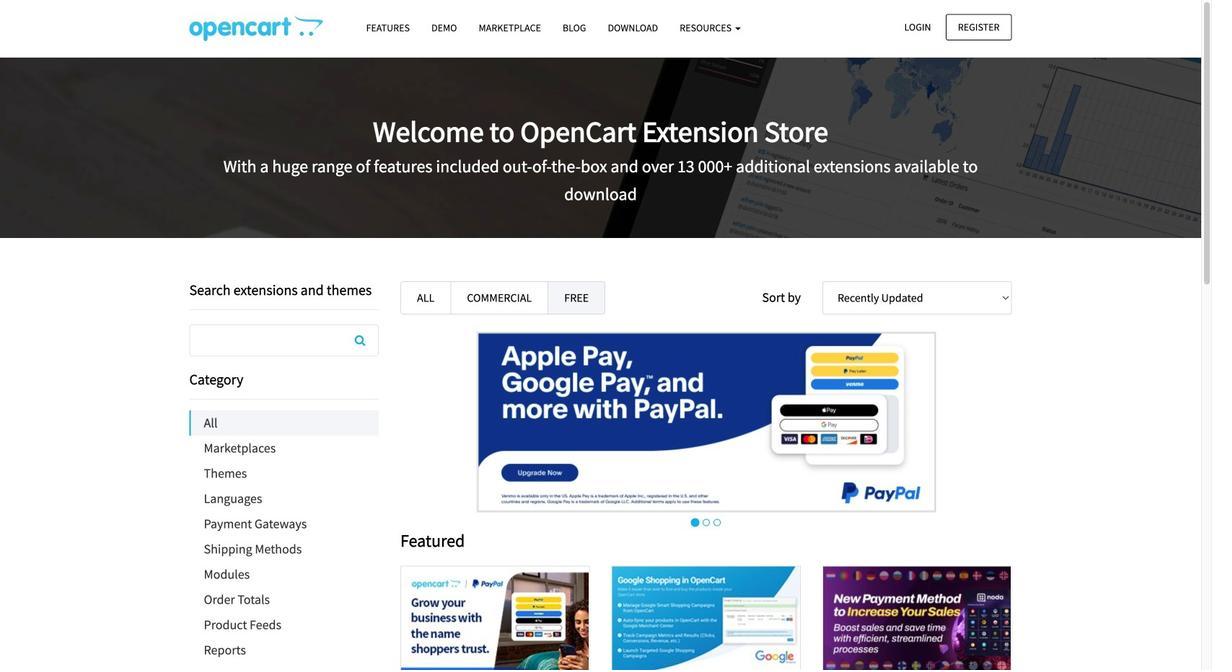 Task type: locate. For each thing, give the bounding box(es) containing it.
opencart extensions image
[[189, 15, 323, 41]]

google shopping for opencart image
[[612, 567, 800, 670]]

paypal checkout integration image
[[401, 567, 589, 670]]

paypal payment gateway image
[[476, 332, 936, 513]]



Task type: vqa. For each thing, say whether or not it's contained in the screenshot.
Payment Methods image
no



Task type: describe. For each thing, give the bounding box(es) containing it.
noda image
[[823, 567, 1011, 670]]

search image
[[355, 335, 365, 346]]



